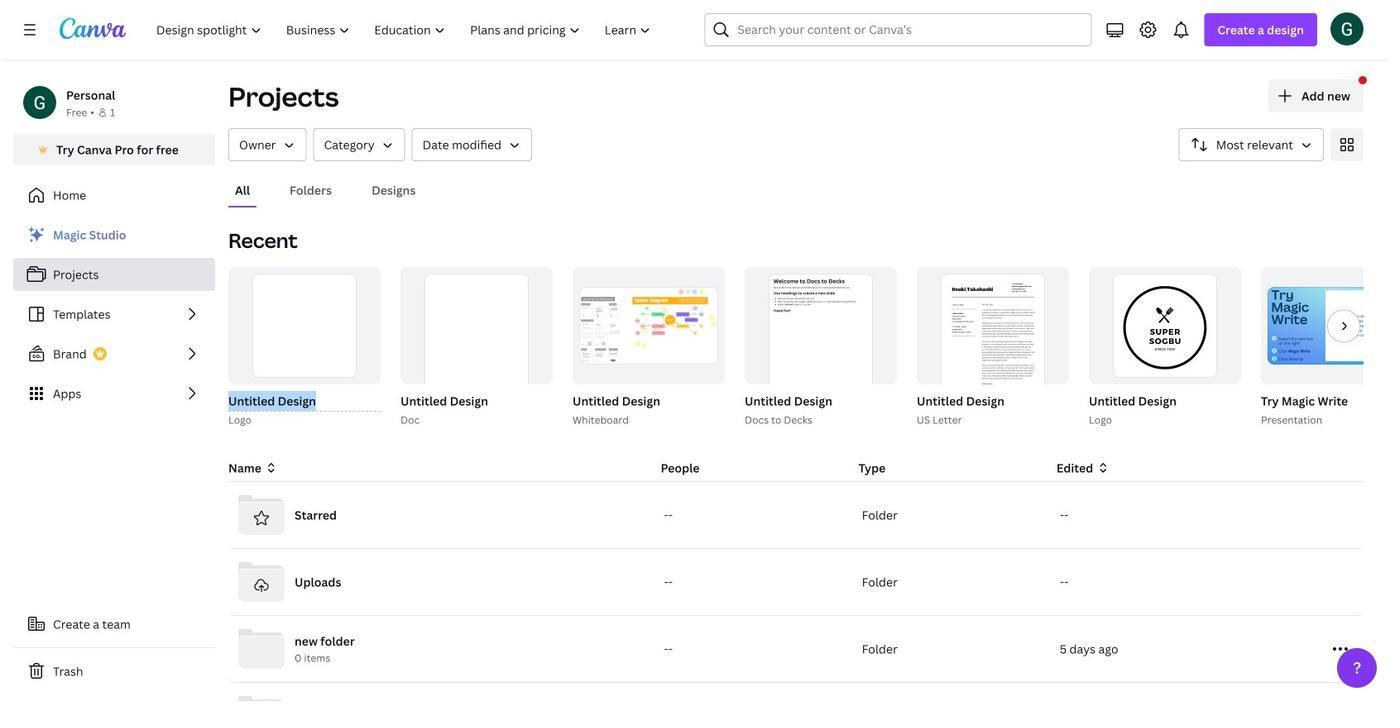 Task type: locate. For each thing, give the bounding box(es) containing it.
tooltip
[[1291, 619, 1384, 642]]

Category button
[[313, 128, 405, 161]]

2 group from the left
[[228, 267, 381, 385]]

None search field
[[705, 13, 1092, 46]]

None field
[[228, 392, 381, 412]]

top level navigation element
[[146, 13, 665, 46]]

Sort by button
[[1179, 128, 1325, 161]]

8 group from the left
[[745, 267, 897, 422]]

list
[[13, 219, 215, 411]]

greg robinson image
[[1331, 12, 1364, 45]]

4 group from the left
[[401, 267, 553, 422]]

3 group from the left
[[397, 267, 553, 429]]

7 group from the left
[[742, 267, 897, 429]]

6 group from the left
[[573, 267, 725, 385]]

13 group from the left
[[1258, 267, 1391, 429]]

group
[[225, 267, 381, 429], [228, 267, 381, 385], [397, 267, 553, 429], [401, 267, 553, 422], [570, 267, 725, 429], [573, 267, 725, 385], [742, 267, 897, 429], [745, 267, 897, 422], [914, 267, 1070, 429], [917, 267, 1070, 409], [1086, 267, 1242, 429], [1089, 267, 1242, 385], [1258, 267, 1391, 429], [1262, 267, 1391, 385]]



Task type: describe. For each thing, give the bounding box(es) containing it.
Owner button
[[228, 128, 307, 161]]

10 group from the left
[[917, 267, 1070, 409]]

Search search field
[[738, 14, 1059, 46]]

14 group from the left
[[1262, 267, 1391, 385]]

1 group from the left
[[225, 267, 381, 429]]

12 group from the left
[[1089, 267, 1242, 385]]

11 group from the left
[[1086, 267, 1242, 429]]

Date modified button
[[412, 128, 532, 161]]

9 group from the left
[[914, 267, 1070, 429]]

5 group from the left
[[570, 267, 725, 429]]



Task type: vqa. For each thing, say whether or not it's contained in the screenshot.
search box
yes



